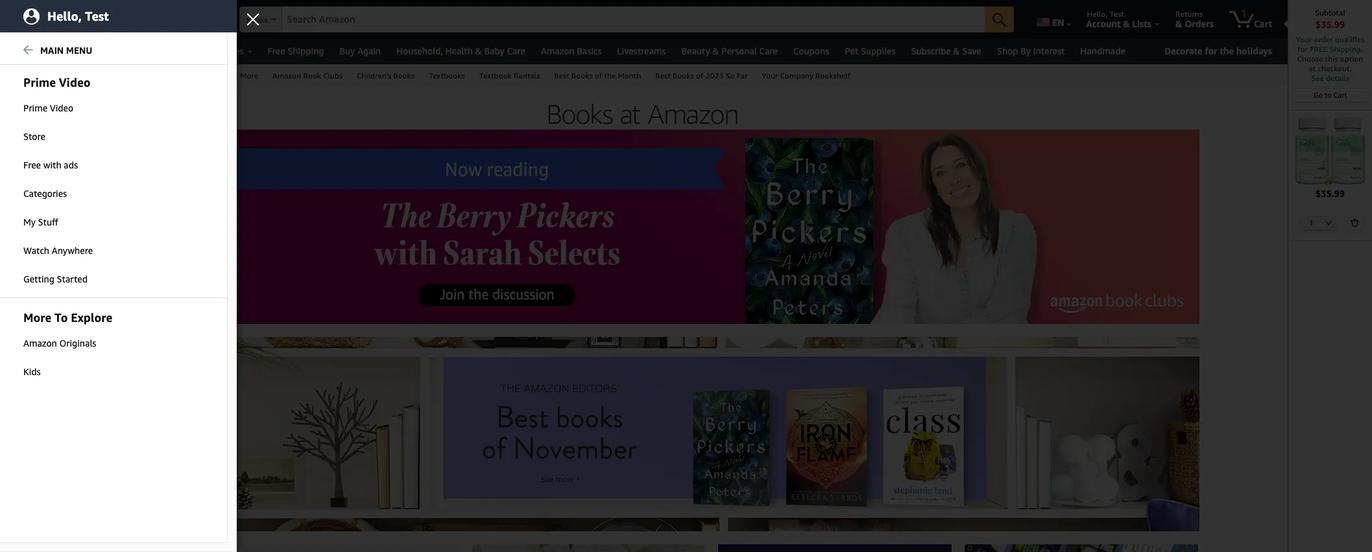 Task type: vqa. For each thing, say whether or not it's contained in the screenshot.
1,398
no



Task type: locate. For each thing, give the bounding box(es) containing it.
1 vertical spatial 1
[[1310, 218, 1314, 227]]

navigation navigation
[[0, 0, 1373, 553]]

0 horizontal spatial your
[[762, 71, 778, 80]]

1 horizontal spatial far
[[737, 71, 748, 80]]

0 horizontal spatial test
[[85, 9, 109, 23]]

the right stuff
[[68, 217, 79, 226]]

0 vertical spatial $35.99
[[1316, 19, 1345, 30]]

1 horizontal spatial more
[[240, 71, 258, 80]]

1 vertical spatial far
[[100, 228, 111, 238]]

0 vertical spatial the
[[1220, 45, 1234, 56]]

the inside "best books of the month" link
[[604, 71, 616, 80]]

buy again
[[340, 45, 381, 56]]

the inside best books of the month best books of 2023 so far celebrity picks books by black writers
[[68, 217, 79, 226]]

getting started
[[23, 274, 88, 285]]

amazon
[[541, 45, 575, 56], [273, 71, 301, 80], [18, 332, 47, 341], [23, 338, 57, 349], [18, 344, 47, 353]]

los
[[152, 9, 164, 19]]

hello, up handmade
[[1087, 9, 1108, 19]]

0 vertical spatial 1
[[1241, 7, 1247, 20]]

0 horizontal spatial book
[[18, 367, 36, 376]]

2 horizontal spatial the
[[1220, 45, 1234, 56]]

0 vertical spatial more
[[240, 71, 258, 80]]

month down categories 'link'
[[81, 217, 103, 226]]

month for best books of the month
[[618, 71, 641, 80]]

your for your company bookshelf
[[762, 71, 778, 80]]

& for beauty
[[713, 45, 719, 56]]

your left company
[[762, 71, 778, 80]]

anywhere
[[52, 245, 93, 256]]

0 horizontal spatial the
[[68, 217, 79, 226]]

so inside 'link'
[[726, 71, 735, 80]]

pet supplies link
[[837, 42, 904, 60]]

amazon inside amazon basics link
[[541, 45, 575, 56]]

0 horizontal spatial free
[[23, 160, 41, 171]]

the
[[1220, 45, 1234, 56], [604, 71, 616, 80], [68, 217, 79, 226]]

1 vertical spatial book
[[49, 332, 67, 341]]

month for best books of the month best books of 2023 so far celebrity picks books by black writers
[[81, 217, 103, 226]]

0 vertical spatial far
[[737, 71, 748, 80]]

0 horizontal spatial care
[[507, 45, 526, 56]]

best books of the month best books of 2023 so far celebrity picks books by black writers
[[18, 217, 111, 261]]

hello, test up handmade
[[1087, 9, 1124, 19]]

0 vertical spatial deals
[[91, 45, 113, 56]]

none submit inside books search field
[[985, 6, 1014, 32]]

1 up holidays
[[1241, 7, 1247, 20]]

books%20at%20amazon image
[[372, 95, 917, 130]]

0 vertical spatial 2023
[[706, 71, 724, 80]]

main menu link
[[0, 37, 227, 65]]

textbook
[[479, 71, 512, 80]]

1 vertical spatial read
[[66, 321, 84, 330]]

coupons link
[[786, 42, 837, 60]]

0 vertical spatial read
[[18, 275, 37, 284]]

celebrity picks link
[[18, 240, 70, 249]]

advanced search
[[53, 71, 113, 80]]

blog
[[97, 332, 112, 341]]

1 vertical spatial children's books link
[[18, 193, 76, 202]]

by
[[1021, 45, 1031, 56]]

shop by interest
[[997, 45, 1065, 56]]

1 vertical spatial free
[[23, 160, 41, 171]]

free shipping
[[268, 45, 324, 56]]

of right stuff
[[60, 217, 66, 226]]

cart up holidays
[[1254, 18, 1273, 29]]

amazon book review blog link
[[18, 332, 112, 341]]

picks up "from page to screen" link
[[56, 367, 75, 376]]

0 horizontal spatial 2023
[[68, 228, 86, 238]]

best sellers & more link
[[183, 65, 265, 85]]

1 horizontal spatial read
[[66, 321, 84, 330]]

more up 100
[[12, 306, 32, 316]]

books down beauty
[[673, 71, 694, 80]]

read inside read with pride deals in books
[[18, 275, 37, 284]]

watch anywhere
[[23, 245, 93, 256]]

books link
[[10, 65, 46, 85]]

$35.99 up dropdown icon
[[1316, 188, 1345, 199]]

1 horizontal spatial for
[[1298, 44, 1308, 54]]

best down amazon basics link at the left
[[554, 71, 570, 80]]

read up the 'review'
[[66, 321, 84, 330]]

picks inside book club picks from page to screen
[[56, 367, 75, 376]]

amazon originals
[[23, 338, 96, 349]]

test
[[85, 9, 109, 23], [1110, 9, 1124, 19]]

best kids' books of 2023 image
[[719, 545, 952, 553]]

categories
[[23, 188, 67, 199]]

best books of the month link down 'basics'
[[547, 65, 648, 85]]

with inside read with pride deals in books
[[39, 275, 53, 284]]

of down beauty
[[696, 71, 704, 80]]

0 horizontal spatial read
[[18, 275, 37, 284]]

$35.99 inside the subtotal $35.99
[[1316, 19, 1345, 30]]

0 horizontal spatial for
[[1205, 45, 1218, 56]]

amazon inside amazon book clubs link
[[273, 71, 301, 80]]

2023 up anywhere
[[68, 228, 86, 238]]

your for your order qualifies for free shipping. choose this option at checkout. see details
[[1296, 34, 1312, 44]]

books down amazon book review blog link on the left of the page
[[49, 344, 71, 353]]

of down 'basics'
[[595, 71, 602, 80]]

book
[[303, 71, 321, 80], [49, 332, 67, 341], [18, 367, 36, 376]]

month inside navigation navigation
[[618, 71, 641, 80]]

in left a
[[87, 321, 93, 330]]

1 vertical spatial best books of the month link
[[18, 217, 103, 226]]

of inside 'link'
[[696, 71, 704, 80]]

book inside book club picks from page to screen
[[18, 367, 36, 376]]

0 vertical spatial so
[[726, 71, 735, 80]]

test left lists
[[1110, 9, 1124, 19]]

for right decorate
[[1205, 45, 1218, 56]]

amazon image
[[14, 12, 77, 31]]

care right personal
[[760, 45, 778, 56]]

household, health & baby care
[[397, 45, 526, 56]]

deals up search
[[91, 45, 113, 56]]

baby
[[484, 45, 505, 56]]

2 horizontal spatial book
[[303, 71, 321, 80]]

picks up black
[[51, 240, 70, 249]]

& inside 'link'
[[232, 71, 238, 80]]

deals inside read with pride deals in books
[[18, 287, 38, 296]]

amazon for amazon originals
[[23, 338, 57, 349]]

& right beauty
[[713, 45, 719, 56]]

1 vertical spatial cart
[[1334, 91, 1348, 99]]

more
[[23, 311, 51, 325]]

1 horizontal spatial test
[[1110, 9, 1124, 19]]

update
[[104, 18, 136, 29]]

watch anywhere link
[[0, 238, 227, 265]]

1 vertical spatial deals
[[18, 287, 38, 296]]

handmade
[[1081, 45, 1126, 56]]

video
[[59, 75, 90, 90]]

0 vertical spatial best books of the month link
[[547, 65, 648, 85]]

with
[[43, 160, 61, 171], [39, 275, 53, 284]]

more to explore
[[23, 311, 112, 325]]

of for best books of 2023 so far
[[696, 71, 704, 80]]

free inside navigation navigation
[[268, 45, 285, 56]]

None submit
[[985, 6, 1014, 32]]

books in spanish link
[[18, 170, 78, 179]]

best left sellers
[[190, 71, 205, 80]]

getting
[[23, 274, 54, 285]]

1 horizontal spatial care
[[760, 45, 778, 56]]

book inside 100 books to read in a lifetime amazon book review blog amazon books on facebook
[[49, 332, 67, 341]]

deals down 'getting' in the left of the page
[[18, 287, 38, 296]]

& left lists
[[1124, 18, 1130, 29]]

cart down the details
[[1334, 91, 1348, 99]]

children's books link down again
[[350, 65, 422, 85]]

free up back
[[23, 160, 41, 171]]

1 horizontal spatial free
[[268, 45, 285, 56]]

far down personal
[[737, 71, 748, 80]]

at
[[1309, 64, 1316, 73]]

100 books to read in a lifetime link
[[18, 321, 129, 330]]

90005
[[196, 9, 219, 19]]

in
[[45, 132, 53, 142], [42, 170, 48, 179], [40, 287, 46, 296], [34, 306, 42, 316], [87, 321, 93, 330]]

hello, test up menu
[[47, 9, 109, 23]]

my stuff link
[[0, 209, 227, 236]]

kids link
[[0, 359, 227, 386]]

0 vertical spatial picks
[[51, 240, 70, 249]]

1 horizontal spatial month
[[618, 71, 641, 80]]

for left free
[[1298, 44, 1308, 54]]

free
[[1310, 44, 1328, 54]]

the for best books of the month best books of 2023 so far celebrity picks books by black writers
[[68, 217, 79, 226]]

to
[[142, 9, 150, 19], [1325, 91, 1332, 99], [38, 182, 44, 191], [55, 311, 68, 325], [57, 321, 64, 330], [59, 379, 65, 388]]

more right sellers
[[240, 71, 258, 80]]

health
[[445, 45, 473, 56]]

books up back
[[18, 170, 40, 179]]

2 vertical spatial the
[[68, 217, 79, 226]]

the inside decorate for the holidays link
[[1220, 45, 1234, 56]]

best books of the month link up celebrity picks link at the left top
[[18, 217, 103, 226]]

& left orders at the top right
[[1176, 18, 1183, 29]]

from page to screen link
[[18, 379, 92, 388]]

0 horizontal spatial far
[[100, 228, 111, 238]]

& for account
[[1124, 18, 1130, 29]]

hello, up main menu
[[47, 9, 82, 23]]

book up from
[[18, 367, 36, 376]]

so down "beauty & personal care" link
[[726, 71, 735, 80]]

& left save
[[954, 45, 960, 56]]

1 horizontal spatial 2023
[[706, 71, 724, 80]]

to inside book club picks from page to screen
[[59, 379, 65, 388]]

hello,
[[47, 9, 82, 23], [1087, 9, 1108, 19]]

1 horizontal spatial so
[[726, 71, 735, 80]]

in down read with pride link
[[40, 287, 46, 296]]

order
[[1314, 34, 1333, 44]]

care right baby
[[507, 45, 526, 56]]

in up back to school books link
[[42, 170, 48, 179]]

so up writers
[[88, 228, 97, 238]]

0 horizontal spatial cart
[[1254, 18, 1273, 29]]

1 horizontal spatial the
[[604, 71, 616, 80]]

& for subscribe
[[954, 45, 960, 56]]

1 horizontal spatial best books of the month link
[[547, 65, 648, 85]]

1 horizontal spatial children's books link
[[350, 65, 422, 85]]

children's inside navigation navigation
[[357, 71, 391, 80]]

your company bookshelf
[[762, 71, 851, 80]]

test up holiday deals
[[85, 9, 109, 23]]

2023 down "beauty & personal care" link
[[706, 71, 724, 80]]

latino
[[65, 158, 87, 167]]

1 horizontal spatial your
[[1296, 34, 1312, 44]]

children's down again
[[357, 71, 391, 80]]

your inside your order qualifies for free shipping. choose this option at checkout. see details
[[1296, 34, 1312, 44]]

0 vertical spatial children's
[[357, 71, 391, 80]]

shop
[[997, 45, 1019, 56]]

0 horizontal spatial children's
[[18, 193, 53, 202]]

the down the livestreams link
[[604, 71, 616, 80]]

cart
[[1254, 18, 1273, 29], [1334, 91, 1348, 99]]

deals
[[91, 45, 113, 56], [18, 287, 38, 296]]

deals in books link
[[18, 287, 70, 296]]

free for free shipping
[[268, 45, 285, 56]]

best down my
[[18, 228, 34, 238]]

0 vertical spatial book
[[303, 71, 321, 80]]

all button
[[10, 39, 48, 64]]

2 vertical spatial book
[[18, 367, 36, 376]]

month inside best books of the month best books of 2023 so far celebrity picks books by black writers
[[81, 217, 103, 226]]

far down categories 'link'
[[100, 228, 111, 238]]

holiday deals link
[[50, 42, 121, 60]]

textbook rentals link
[[472, 65, 547, 85]]

amazon inside amazon originals link
[[23, 338, 57, 349]]

menu
[[66, 45, 92, 56]]

0 horizontal spatial month
[[81, 217, 103, 226]]

books down getting started
[[48, 287, 70, 296]]

1 vertical spatial $35.99
[[1316, 188, 1345, 199]]

1 horizontal spatial book
[[49, 332, 67, 341]]

read with pride link
[[18, 275, 73, 284]]

book up the amazon books on facebook link
[[49, 332, 67, 341]]

en
[[1053, 17, 1065, 28]]

books up the groceries link at the top left
[[246, 15, 268, 25]]

account
[[1087, 18, 1121, 29]]

month down the livestreams link
[[618, 71, 641, 80]]

0 vertical spatial with
[[43, 160, 61, 171]]

free left shipping in the left top of the page
[[268, 45, 285, 56]]

coq10 600mg softgels | high absorption coq10 ubiquinol supplement | reduced form enhanced with vitamin e &amp; omega 3 6 9 | antioxidant powerhouse good for health | 120 softgels image
[[1295, 116, 1366, 187]]

0 horizontal spatial deals
[[18, 287, 38, 296]]

$35.99 down subtotal
[[1316, 19, 1345, 30]]

in inside read with pride deals in books
[[40, 287, 46, 296]]

to inside hispanic and latino stories books in spanish back to school books children's books
[[38, 182, 44, 191]]

with for pride
[[39, 275, 53, 284]]

1 horizontal spatial children's
[[357, 71, 391, 80]]

0 vertical spatial month
[[618, 71, 641, 80]]

books inside search field
[[246, 15, 268, 25]]

advanced
[[53, 71, 88, 80]]

books up 100 books to read in a lifetime link
[[44, 306, 70, 316]]

best down the livestreams link
[[656, 71, 671, 80]]

books down all button
[[17, 71, 39, 80]]

to inside 100 books to read in a lifetime amazon book review blog amazon books on facebook
[[57, 321, 64, 330]]

0 horizontal spatial so
[[88, 228, 97, 238]]

1 left dropdown icon
[[1310, 218, 1314, 227]]

2023 inside 'link'
[[706, 71, 724, 80]]

in right store
[[45, 132, 53, 142]]

read up deals in books link
[[18, 275, 37, 284]]

your company bookshelf link
[[755, 65, 858, 85]]

1 vertical spatial picks
[[56, 367, 75, 376]]

books down more in books
[[33, 321, 55, 330]]

far inside 'link'
[[737, 71, 748, 80]]

free for free with ads
[[23, 160, 41, 171]]

1 vertical spatial so
[[88, 228, 97, 238]]

best for best sellers & more
[[190, 71, 205, 80]]

book inside amazon book clubs link
[[303, 71, 321, 80]]

1 vertical spatial with
[[39, 275, 53, 284]]

holiday deals
[[57, 45, 113, 56]]

checkout.
[[1318, 64, 1352, 73]]

handmade link
[[1073, 42, 1134, 60]]

children's down back
[[18, 193, 53, 202]]

0 vertical spatial free
[[268, 45, 285, 56]]

& inside "returns & orders"
[[1176, 18, 1183, 29]]

1 vertical spatial month
[[81, 217, 103, 226]]

1 vertical spatial children's
[[18, 193, 53, 202]]

0 horizontal spatial hello, test
[[47, 9, 109, 23]]

the for best books of the month
[[604, 71, 616, 80]]

lifetime
[[101, 321, 129, 330]]

0 horizontal spatial children's books link
[[18, 193, 76, 202]]

in inside hispanic and latino stories books in spanish back to school books children's books
[[42, 170, 48, 179]]

originals
[[59, 338, 96, 349]]

picks
[[51, 240, 70, 249], [56, 367, 75, 376]]

1 vertical spatial the
[[604, 71, 616, 80]]

&
[[1124, 18, 1130, 29], [1176, 18, 1183, 29], [475, 45, 482, 56], [713, 45, 719, 56], [954, 45, 960, 56], [232, 71, 238, 80]]

best books of the month link
[[547, 65, 648, 85], [18, 217, 103, 226]]

deals inside 'link'
[[91, 45, 113, 56]]

the left holidays
[[1220, 45, 1234, 56]]

subtotal $35.99
[[1316, 8, 1346, 30]]

basics
[[577, 45, 602, 56]]

amazon book clubs
[[273, 71, 343, 80]]

children's books
[[357, 71, 415, 80]]

book left clubs on the top of page
[[303, 71, 321, 80]]

& left baby
[[475, 45, 482, 56]]

1 horizontal spatial hello, test
[[1087, 9, 1124, 19]]

& right sellers
[[232, 71, 238, 80]]

interest
[[1033, 45, 1065, 56]]

decorate for the holidays link
[[1160, 43, 1278, 60]]

1 vertical spatial 2023
[[68, 228, 86, 238]]

books down stuff
[[36, 228, 58, 238]]

save
[[963, 45, 982, 56]]

my stuff
[[23, 217, 58, 228]]

0 horizontal spatial more
[[12, 306, 32, 316]]

books down spanish
[[72, 182, 94, 191]]

1 horizontal spatial cart
[[1334, 91, 1348, 99]]

account & lists
[[1087, 18, 1152, 29]]

1 horizontal spatial deals
[[91, 45, 113, 56]]

0 vertical spatial your
[[1296, 34, 1312, 44]]

1 vertical spatial your
[[762, 71, 778, 80]]

far
[[737, 71, 748, 80], [100, 228, 111, 238]]

your left order
[[1296, 34, 1312, 44]]

children's books link down back to school books link
[[18, 193, 76, 202]]

of for best books of the month
[[595, 71, 602, 80]]

1 horizontal spatial hello,
[[1087, 9, 1108, 19]]

so inside best books of the month best books of 2023 so far celebrity picks books by black writers
[[88, 228, 97, 238]]



Task type: describe. For each thing, give the bounding box(es) containing it.
subtotal
[[1316, 8, 1346, 18]]

sellers
[[207, 71, 230, 80]]

best left stuff
[[18, 217, 34, 226]]

0 horizontal spatial 1
[[1241, 7, 1247, 20]]

stories
[[89, 158, 113, 167]]

best sellers & more
[[190, 71, 258, 80]]

school
[[46, 182, 70, 191]]

prime video link
[[0, 95, 227, 122]]

picks inside best books of the month best books of 2023 so far celebrity picks books by black writers
[[51, 240, 70, 249]]

decorate
[[1165, 45, 1203, 56]]

ads
[[64, 160, 78, 171]]

store
[[23, 131, 45, 142]]

of for best books of the month best books of 2023 so far celebrity picks books by black writers
[[60, 217, 66, 226]]

beauty & personal care link
[[674, 42, 786, 60]]

angeles
[[166, 9, 194, 19]]

see
[[1312, 73, 1324, 83]]

textbooks link
[[422, 65, 472, 85]]

shipping.
[[1330, 44, 1363, 54]]

facebook
[[84, 344, 118, 353]]

hispanic and latino stories books in spanish back to school books children's books
[[18, 158, 113, 202]]

0 vertical spatial children's books link
[[350, 65, 422, 85]]

and
[[50, 158, 63, 167]]

amazon basics
[[541, 45, 602, 56]]

children's inside hispanic and latino stories books in spanish back to school books children's books
[[18, 193, 53, 202]]

free with ads
[[23, 160, 78, 171]]

started
[[57, 274, 88, 285]]

holidays
[[1237, 45, 1273, 56]]

getting started link
[[0, 266, 227, 293]]

orders
[[1185, 18, 1214, 29]]

amazon books on facebook link
[[18, 344, 118, 353]]

celebrity
[[18, 240, 49, 249]]

0 horizontal spatial best books of the month link
[[18, 217, 103, 226]]

best books of 2023 so far link
[[648, 65, 755, 85]]

far inside best books of the month best books of 2023 so far celebrity picks books by black writers
[[100, 228, 111, 238]]

for inside your order qualifies for free shipping. choose this option at checkout. see details
[[1298, 44, 1308, 54]]

amazon for amazon book clubs
[[273, 71, 301, 80]]

back
[[18, 182, 35, 191]]

company
[[780, 71, 814, 80]]

books by black writers link
[[18, 252, 98, 261]]

book club picks link
[[18, 367, 75, 376]]

hello, test inside navigation navigation
[[1087, 9, 1124, 19]]

textbook rentals
[[479, 71, 540, 80]]

hello, test link
[[0, 0, 237, 32]]

delivering to los angeles 90005 update location
[[104, 9, 219, 29]]

test inside navigation navigation
[[1110, 9, 1124, 19]]

review
[[69, 332, 94, 341]]

kids
[[23, 367, 41, 378]]

100
[[18, 321, 31, 330]]

prime video
[[23, 75, 90, 90]]

best books of 2023 image
[[226, 545, 460, 553]]

now reading. bright young women with sarah selects. join the discussion. image
[[226, 130, 1200, 324]]

household,
[[397, 45, 443, 56]]

2 care from the left
[[760, 45, 778, 56]]

best books in top categories image
[[965, 545, 1199, 553]]

dropdown image
[[1326, 220, 1333, 226]]

best for best books of 2023 so far
[[656, 71, 671, 80]]

best books of november image
[[226, 337, 1200, 532]]

household, health & baby care link
[[389, 42, 533, 60]]

books inside 'link'
[[673, 71, 694, 80]]

groceries
[[206, 45, 244, 56]]

cart inside go to cart link
[[1334, 91, 1348, 99]]

back to school books link
[[18, 182, 94, 191]]

screen
[[68, 379, 92, 388]]

read inside 100 books to read in a lifetime amazon book review blog amazon books on facebook
[[66, 321, 84, 330]]

coupons
[[794, 45, 829, 56]]

video
[[50, 103, 73, 114]]

bookshelf
[[816, 71, 851, 80]]

club
[[38, 367, 54, 376]]

groceries link
[[198, 42, 260, 60]]

of up "watch anywhere"
[[60, 228, 66, 238]]

writers
[[74, 252, 98, 261]]

amazon book clubs link
[[265, 65, 350, 85]]

personal
[[722, 45, 757, 56]]

beauty & personal care
[[682, 45, 778, 56]]

hello, inside navigation navigation
[[1087, 9, 1108, 19]]

delete image
[[1351, 218, 1360, 227]]

books down the celebrity
[[18, 252, 40, 261]]

popular
[[12, 132, 43, 142]]

option
[[1340, 54, 1364, 64]]

book club picks from page to screen
[[18, 367, 92, 388]]

go to cart
[[1314, 91, 1348, 99]]

in inside 100 books to read in a lifetime amazon book review blog amazon books on facebook
[[87, 321, 93, 330]]

2023 inside best books of the month best books of 2023 so far celebrity picks books by black writers
[[68, 228, 86, 238]]

amazon for amazon basics
[[541, 45, 575, 56]]

to inside delivering to los angeles 90005 update location
[[142, 9, 150, 19]]

shop by interest link
[[990, 42, 1073, 60]]

best for best books of the month
[[554, 71, 570, 80]]

books down household,
[[393, 71, 415, 80]]

Books search field
[[239, 6, 1014, 34]]

books inside read with pride deals in books
[[48, 287, 70, 296]]

with for ads
[[43, 160, 61, 171]]

books up 'hispanic and latino stories' link
[[55, 132, 81, 142]]

buy
[[340, 45, 355, 56]]

books down school
[[55, 193, 76, 202]]

holiday
[[57, 45, 89, 56]]

qualifies
[[1335, 34, 1365, 44]]

returns
[[1176, 9, 1203, 19]]

0 horizontal spatial hello,
[[47, 9, 82, 23]]

0 vertical spatial cart
[[1254, 18, 1273, 29]]

en link
[[1029, 3, 1077, 36]]

amazon book review image
[[472, 545, 706, 553]]

supplies
[[861, 45, 896, 56]]

details
[[1326, 73, 1350, 83]]

1 care from the left
[[507, 45, 526, 56]]

main menu
[[40, 45, 92, 56]]

choose
[[1298, 54, 1324, 64]]

books right my
[[36, 217, 58, 226]]

1 vertical spatial more
[[12, 306, 32, 316]]

search
[[90, 71, 113, 80]]

page
[[39, 379, 57, 388]]

& for returns
[[1176, 18, 1183, 29]]

location
[[138, 18, 173, 29]]

in down deals in books link
[[34, 306, 42, 316]]

from
[[18, 379, 36, 388]]

1 horizontal spatial 1
[[1310, 218, 1314, 227]]

subscribe & save link
[[904, 42, 990, 60]]

more inside 'link'
[[240, 71, 258, 80]]

go to cart link
[[1293, 89, 1369, 102]]

beauty
[[682, 45, 710, 56]]

Search Amazon text field
[[282, 7, 985, 32]]

clubs
[[323, 71, 343, 80]]

more in books
[[12, 306, 70, 316]]

books down 'basics'
[[572, 71, 593, 80]]

my
[[23, 217, 36, 228]]



